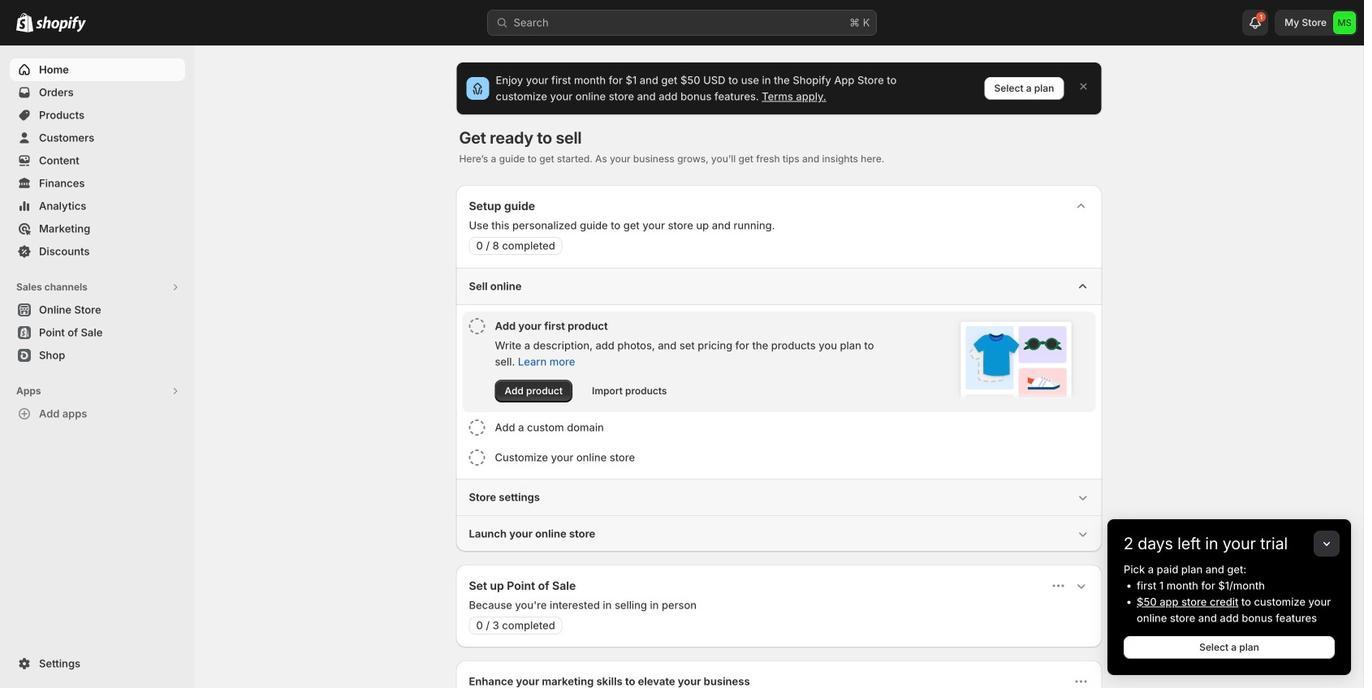 Task type: vqa. For each thing, say whether or not it's contained in the screenshot.
Customize your online store "group"
yes



Task type: locate. For each thing, give the bounding box(es) containing it.
1 horizontal spatial shopify image
[[36, 16, 86, 32]]

guide categories group
[[456, 268, 1103, 552]]

shopify image
[[16, 13, 33, 32], [36, 16, 86, 32]]

mark add a custom domain as done image
[[469, 420, 485, 436]]

sell online group
[[456, 268, 1103, 479]]

customize your online store group
[[463, 444, 1096, 473]]



Task type: describe. For each thing, give the bounding box(es) containing it.
my store image
[[1334, 11, 1357, 34]]

mark customize your online store as done image
[[469, 450, 485, 466]]

setup guide region
[[456, 185, 1103, 552]]

add a custom domain group
[[463, 413, 1096, 443]]

add your first product group
[[463, 312, 1096, 413]]

0 horizontal spatial shopify image
[[16, 13, 33, 32]]

mark add your first product as done image
[[469, 318, 485, 335]]



